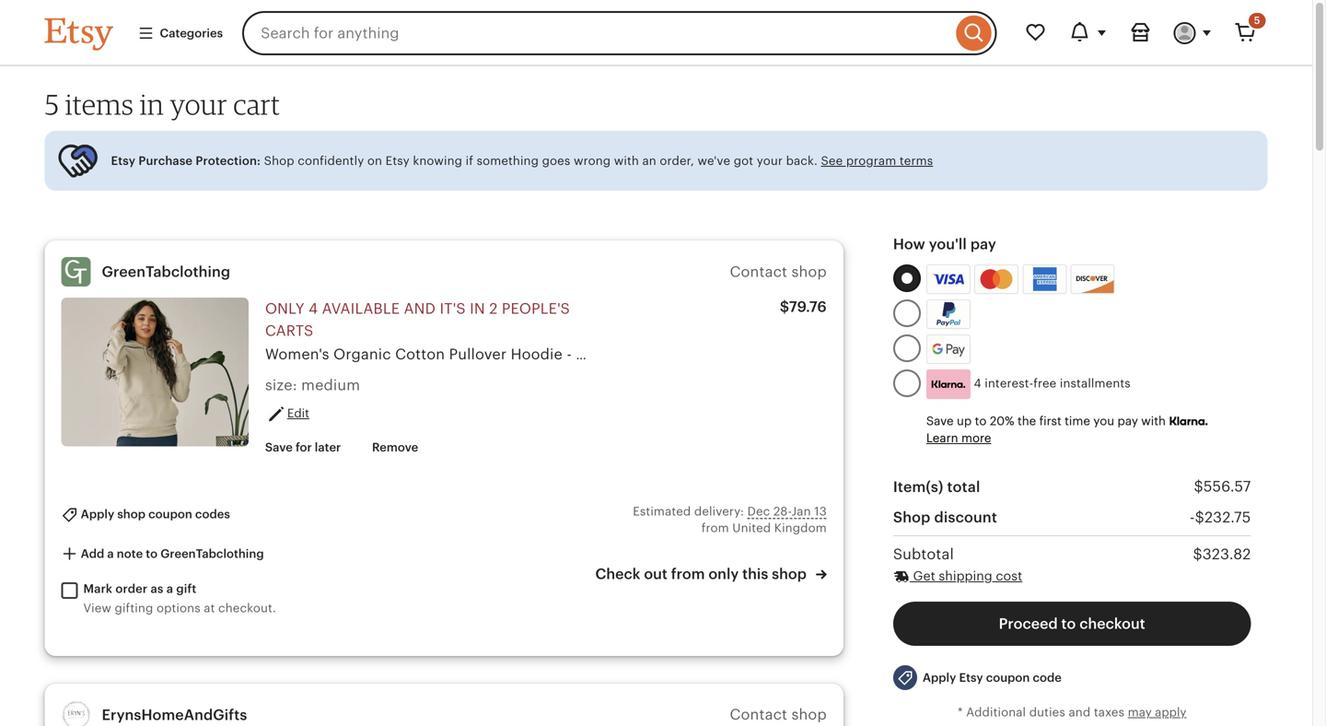 Task type: describe. For each thing, give the bounding box(es) containing it.
and up interest-
[[984, 346, 1011, 363]]

you
[[1094, 414, 1115, 428]]

people's
[[502, 301, 570, 317]]

1 horizontal spatial 4
[[974, 376, 982, 390]]

greentabclothing inside add a note to greentabclothing dropdown button
[[161, 547, 264, 561]]

add a note to greentabclothing
[[78, 547, 264, 561]]

a inside 'mark order as a gift view gifting options at checkout.'
[[166, 582, 173, 596]]

apply shop coupon codes button
[[47, 497, 244, 532]]

regular
[[576, 346, 631, 363]]

apply
[[1156, 706, 1187, 719]]

dec 28-jan 13 link
[[748, 504, 827, 518]]

if
[[466, 154, 474, 168]]

how
[[894, 236, 926, 253]]

only
[[709, 566, 739, 582]]

apply shop coupon codes
[[78, 507, 230, 521]]

up
[[957, 414, 972, 428]]

categories
[[160, 26, 223, 40]]

women's
[[265, 346, 330, 363]]

proceed
[[999, 616, 1058, 632]]

contact shop for greentabclothing
[[730, 264, 827, 280]]

proceed to checkout button
[[894, 602, 1252, 646]]

- left google pay icon
[[922, 346, 927, 363]]

cotton
[[395, 346, 445, 363]]

4 inside only 4 available and it's in 2 people's carts women's organic cotton pullover hoodie - regular fit - sand - hooded top - soft and cozy - ethical and sustainable clothing
[[309, 301, 318, 317]]

and left taxes
[[1069, 706, 1091, 719]]

carts
[[265, 323, 314, 339]]

edit
[[287, 406, 309, 420]]

5 link
[[1224, 11, 1268, 55]]

cost
[[996, 569, 1023, 583]]

knowing
[[413, 154, 463, 168]]

mark
[[83, 582, 113, 596]]

subtotal
[[894, 546, 955, 563]]

women's organic cotton pullover hoodie - regular fit - sand - hooded top - soft and cozy - ethical and sustainable clothing link
[[265, 346, 1165, 363]]

see
[[821, 154, 843, 168]]

more
[[962, 431, 992, 445]]

contact shop button for erynshomeandgifts
[[730, 706, 827, 723]]

get shipping cost
[[910, 569, 1023, 583]]

available
[[322, 301, 400, 317]]

the
[[1018, 414, 1037, 428]]

to inside button
[[1062, 616, 1076, 632]]

fit
[[635, 346, 653, 363]]

an
[[643, 154, 657, 168]]

check out from only this shop link
[[596, 564, 827, 585]]

$ 556.57
[[1195, 478, 1252, 495]]

coupon for etsy
[[987, 671, 1030, 685]]

and left it's
[[404, 301, 436, 317]]

paypal image
[[930, 302, 968, 326]]

codes
[[195, 507, 230, 521]]

323.82
[[1203, 546, 1252, 563]]

erynshomeandgifts link
[[102, 706, 247, 723]]

5 items in your cart
[[45, 87, 280, 121]]

etsy inside 'dropdown button'
[[960, 671, 984, 685]]

Search for anything text field
[[242, 11, 952, 55]]

as
[[151, 582, 163, 596]]

$ 79.76
[[780, 299, 827, 315]]

estimated
[[633, 504, 691, 518]]

taxes
[[1094, 706, 1125, 719]]

0 horizontal spatial etsy
[[111, 154, 136, 168]]

protection:
[[196, 154, 261, 168]]

checkout
[[1080, 616, 1146, 632]]

may apply button
[[1128, 704, 1187, 721]]

jan
[[792, 504, 811, 518]]

erynshomeandgifts
[[102, 706, 247, 723]]

with inside 'save up to 20% the first time you pay with klarna. learn more'
[[1142, 414, 1166, 428]]

kingdom
[[775, 521, 827, 535]]

items
[[65, 87, 134, 121]]

shop discount
[[894, 509, 998, 526]]

medium
[[301, 377, 360, 393]]

from inside the estimated delivery: dec 28-jan 13 from united kingdom
[[702, 521, 730, 535]]

cozy
[[882, 346, 918, 363]]

google pay image
[[928, 336, 970, 363]]

- right top
[[808, 346, 813, 363]]

get
[[914, 569, 936, 583]]

united
[[733, 521, 771, 535]]

coupon for shop
[[148, 507, 192, 521]]

clothing
[[1103, 346, 1165, 363]]

may
[[1128, 706, 1152, 719]]

to inside dropdown button
[[146, 547, 158, 561]]

how you'll pay
[[894, 236, 997, 253]]

1 vertical spatial your
[[757, 154, 783, 168]]

and right soft
[[851, 346, 878, 363]]

greentabclothing link
[[102, 264, 230, 280]]

program
[[847, 154, 897, 168]]

organic
[[334, 346, 391, 363]]

5 for 5 items in your cart
[[45, 87, 59, 121]]

on
[[368, 154, 382, 168]]

it's
[[440, 301, 466, 317]]

we've
[[698, 154, 731, 168]]

a inside dropdown button
[[107, 547, 114, 561]]

mastercard image
[[978, 267, 1016, 291]]

remove button
[[358, 431, 432, 464]]

- right fit
[[657, 346, 662, 363]]

* additional duties and taxes may apply
[[958, 706, 1187, 719]]

save for later
[[265, 441, 341, 454]]

only 4 available and it's in 2 people's carts women's organic cotton pullover hoodie - regular fit - sand - hooded top - soft and cozy - ethical and sustainable clothing
[[265, 301, 1165, 363]]

for
[[296, 441, 312, 454]]

time
[[1065, 414, 1091, 428]]

556.57
[[1204, 478, 1252, 495]]

0 vertical spatial greentabclothing
[[102, 264, 230, 280]]

contact shop button for greentabclothing
[[730, 264, 827, 280]]

$ down $ 556.57
[[1196, 509, 1205, 526]]

edit button
[[265, 403, 309, 425]]

0 horizontal spatial with
[[614, 154, 639, 168]]

greentabclothing image
[[61, 257, 91, 287]]

note
[[117, 547, 143, 561]]

4 interest-free installments
[[971, 376, 1131, 390]]

save up to 20% the first time you pay with klarna. learn more
[[927, 414, 1208, 445]]

duties
[[1030, 706, 1066, 719]]

free
[[1034, 376, 1057, 390]]

estimated delivery: dec 28-jan 13 from united kingdom
[[633, 504, 827, 535]]



Task type: vqa. For each thing, say whether or not it's contained in the screenshot.
$23.97+ at top right
no



Task type: locate. For each thing, give the bounding box(es) containing it.
shop down the item(s) at the right bottom of the page
[[894, 509, 931, 526]]

apply for apply etsy coupon code
[[923, 671, 957, 685]]

5
[[1255, 15, 1261, 26], [45, 87, 59, 121]]

2 contact shop from the top
[[730, 706, 827, 723]]

mark order as a gift view gifting options at checkout.
[[83, 582, 276, 615]]

gifting
[[115, 601, 153, 615]]

contact shop button
[[730, 264, 827, 280], [730, 706, 827, 723]]

add
[[81, 547, 104, 561]]

- $ 232.75
[[1190, 509, 1252, 526]]

13
[[815, 504, 827, 518]]

code
[[1033, 671, 1062, 685]]

in left 2
[[470, 301, 485, 317]]

0 horizontal spatial pay
[[971, 236, 997, 253]]

save left for
[[265, 441, 293, 454]]

1 vertical spatial contact
[[730, 706, 788, 723]]

1 vertical spatial save
[[265, 441, 293, 454]]

2 horizontal spatial etsy
[[960, 671, 984, 685]]

size: medium
[[265, 377, 360, 393]]

0 horizontal spatial coupon
[[148, 507, 192, 521]]

discover image
[[1072, 268, 1116, 295]]

save inside 'button'
[[265, 441, 293, 454]]

pay
[[971, 236, 997, 253], [1118, 414, 1139, 428]]

something
[[477, 154, 539, 168]]

pay in 4 installments image
[[927, 370, 971, 399]]

size:
[[265, 377, 297, 393]]

none search field inside categories banner
[[242, 11, 997, 55]]

2
[[489, 301, 498, 317]]

sand
[[666, 346, 703, 363]]

to right proceed
[[1062, 616, 1076, 632]]

0 horizontal spatial 5
[[45, 87, 59, 121]]

checkout.
[[218, 601, 276, 615]]

2 contact shop button from the top
[[730, 706, 827, 723]]

contact for erynshomeandgifts
[[730, 706, 788, 723]]

None search field
[[242, 11, 997, 55]]

check out from only this shop
[[596, 566, 811, 582]]

1 horizontal spatial apply
[[923, 671, 957, 685]]

greentabclothing down codes
[[161, 547, 264, 561]]

sustainable
[[1015, 346, 1099, 363]]

interest-
[[985, 376, 1034, 390]]

purchase
[[139, 154, 193, 168]]

order
[[116, 582, 148, 596]]

$ for 556.57
[[1195, 478, 1204, 495]]

you'll
[[929, 236, 967, 253]]

0 vertical spatial your
[[170, 87, 227, 121]]

remove
[[372, 441, 418, 454]]

top
[[778, 346, 804, 363]]

4 right only
[[309, 301, 318, 317]]

etsy right on
[[386, 154, 410, 168]]

pay inside 'save up to 20% the first time you pay with klarna. learn more'
[[1118, 414, 1139, 428]]

this
[[743, 566, 769, 582]]

0 horizontal spatial apply
[[81, 507, 114, 521]]

5 inside "link"
[[1255, 15, 1261, 26]]

0 vertical spatial in
[[140, 87, 164, 121]]

1 vertical spatial greentabclothing
[[161, 547, 264, 561]]

0 vertical spatial to
[[975, 414, 987, 428]]

with
[[614, 154, 639, 168], [1142, 414, 1166, 428]]

back.
[[786, 154, 818, 168]]

later
[[315, 441, 341, 454]]

save for save up to 20% the first time you pay with klarna. learn more
[[927, 414, 954, 428]]

at
[[204, 601, 215, 615]]

contact shop for erynshomeandgifts
[[730, 706, 827, 723]]

to right note
[[146, 547, 158, 561]]

0 vertical spatial coupon
[[148, 507, 192, 521]]

first
[[1040, 414, 1062, 428]]

1 vertical spatial a
[[166, 582, 173, 596]]

got
[[734, 154, 754, 168]]

to right up on the bottom right of page
[[975, 414, 987, 428]]

1 vertical spatial contact shop
[[730, 706, 827, 723]]

categories banner
[[12, 0, 1301, 66]]

contact shop
[[730, 264, 827, 280], [730, 706, 827, 723]]

1 vertical spatial apply
[[923, 671, 957, 685]]

0 horizontal spatial save
[[265, 441, 293, 454]]

add a note to greentabclothing button
[[47, 537, 278, 571]]

79.76
[[790, 299, 827, 315]]

pullover
[[449, 346, 507, 363]]

0 vertical spatial with
[[614, 154, 639, 168]]

coupon up the add a note to greentabclothing
[[148, 507, 192, 521]]

$ 323.82
[[1194, 546, 1252, 563]]

2 vertical spatial to
[[1062, 616, 1076, 632]]

options
[[157, 601, 201, 615]]

1 vertical spatial from
[[671, 566, 705, 582]]

shop inside dropdown button
[[117, 507, 146, 521]]

1 vertical spatial 4
[[974, 376, 982, 390]]

1 horizontal spatial pay
[[1118, 414, 1139, 428]]

out
[[644, 566, 668, 582]]

1 contact from the top
[[730, 264, 788, 280]]

1 horizontal spatial in
[[470, 301, 485, 317]]

learn
[[927, 431, 959, 445]]

with left an
[[614, 154, 639, 168]]

get shipping cost button
[[894, 567, 1023, 585]]

installments
[[1060, 376, 1131, 390]]

total
[[948, 478, 981, 495]]

save inside 'save up to 20% the first time you pay with klarna. learn more'
[[927, 414, 954, 428]]

only
[[265, 301, 305, 317]]

with left klarna.
[[1142, 414, 1166, 428]]

cart
[[233, 87, 280, 121]]

0 vertical spatial contact shop
[[730, 264, 827, 280]]

1 horizontal spatial with
[[1142, 414, 1166, 428]]

$ for 323.82
[[1194, 546, 1203, 563]]

coupon inside dropdown button
[[148, 507, 192, 521]]

in right items
[[140, 87, 164, 121]]

shipping
[[939, 569, 993, 583]]

0 vertical spatial 5
[[1255, 15, 1261, 26]]

$ for 79.76
[[780, 299, 790, 315]]

20%
[[990, 414, 1015, 428]]

1 vertical spatial pay
[[1118, 414, 1139, 428]]

$ down - $ 232.75
[[1194, 546, 1203, 563]]

$ up - $ 232.75
[[1195, 478, 1204, 495]]

0 horizontal spatial your
[[170, 87, 227, 121]]

your right got
[[757, 154, 783, 168]]

*
[[958, 706, 963, 719]]

greentabclothing
[[102, 264, 230, 280], [161, 547, 264, 561]]

0 vertical spatial contact shop button
[[730, 264, 827, 280]]

from right out
[[671, 566, 705, 582]]

0 vertical spatial a
[[107, 547, 114, 561]]

ethical
[[932, 346, 980, 363]]

discount
[[935, 509, 998, 526]]

in inside only 4 available and it's in 2 people's carts women's organic cotton pullover hoodie - regular fit - sand - hooded top - soft and cozy - ethical and sustainable clothing
[[470, 301, 485, 317]]

1 horizontal spatial save
[[927, 414, 954, 428]]

4 right pay in 4 installments 'icon'
[[974, 376, 982, 390]]

pay right you
[[1118, 414, 1139, 428]]

2 contact from the top
[[730, 706, 788, 723]]

from down the delivery:
[[702, 521, 730, 535]]

apply inside dropdown button
[[81, 507, 114, 521]]

categories button
[[124, 16, 237, 50]]

0 vertical spatial shop
[[264, 154, 295, 168]]

0 vertical spatial pay
[[971, 236, 997, 253]]

0 horizontal spatial shop
[[264, 154, 295, 168]]

check
[[596, 566, 641, 582]]

confidently
[[298, 154, 364, 168]]

1 vertical spatial in
[[470, 301, 485, 317]]

erynshomeandgifts image
[[61, 700, 91, 726]]

in
[[140, 87, 164, 121], [470, 301, 485, 317]]

coupon up "additional"
[[987, 671, 1030, 685]]

1 horizontal spatial 5
[[1255, 15, 1261, 26]]

0 vertical spatial 4
[[309, 301, 318, 317]]

etsy purchase protection: shop confidently on etsy knowing if something goes wrong with an order, we've got your back. see program terms
[[111, 154, 934, 168]]

coupon
[[148, 507, 192, 521], [987, 671, 1030, 685]]

1 vertical spatial to
[[146, 547, 158, 561]]

shop right protection:
[[264, 154, 295, 168]]

- right sand
[[707, 346, 712, 363]]

apply etsy coupon code
[[923, 671, 1062, 685]]

visa image
[[933, 271, 965, 288]]

etsy left the purchase
[[111, 154, 136, 168]]

a right as in the bottom left of the page
[[166, 582, 173, 596]]

1 vertical spatial shop
[[894, 509, 931, 526]]

1 contact shop from the top
[[730, 264, 827, 280]]

1 vertical spatial contact shop button
[[730, 706, 827, 723]]

etsy up * at the bottom
[[960, 671, 984, 685]]

28-
[[774, 504, 792, 518]]

goes
[[542, 154, 571, 168]]

save for save for later
[[265, 441, 293, 454]]

1 horizontal spatial coupon
[[987, 671, 1030, 685]]

1 vertical spatial with
[[1142, 414, 1166, 428]]

pay right you'll
[[971, 236, 997, 253]]

0 vertical spatial apply
[[81, 507, 114, 521]]

hooded
[[716, 346, 774, 363]]

- right hoodie
[[567, 346, 572, 363]]

apply inside 'dropdown button'
[[923, 671, 957, 685]]

women's organic cotton pullover hoodie - regular fit - sand - hooded top - soft and cozy - ethical and sustainable clothing image
[[61, 298, 249, 447]]

from
[[702, 521, 730, 535], [671, 566, 705, 582]]

0 horizontal spatial 4
[[309, 301, 318, 317]]

1 horizontal spatial your
[[757, 154, 783, 168]]

soft
[[817, 346, 847, 363]]

to inside 'save up to 20% the first time you pay with klarna. learn more'
[[975, 414, 987, 428]]

a right add
[[107, 547, 114, 561]]

contact
[[730, 264, 788, 280], [730, 706, 788, 723]]

0 horizontal spatial in
[[140, 87, 164, 121]]

save up learn
[[927, 414, 954, 428]]

wrong
[[574, 154, 611, 168]]

1 horizontal spatial shop
[[894, 509, 931, 526]]

0 vertical spatial from
[[702, 521, 730, 535]]

4
[[309, 301, 318, 317], [974, 376, 982, 390]]

shop
[[264, 154, 295, 168], [894, 509, 931, 526]]

apply for apply shop coupon codes
[[81, 507, 114, 521]]

save for later button
[[251, 431, 355, 464]]

1 horizontal spatial etsy
[[386, 154, 410, 168]]

your left cart
[[170, 87, 227, 121]]

greentabclothing right greentabclothing icon
[[102, 264, 230, 280]]

coupon inside 'dropdown button'
[[987, 671, 1030, 685]]

0 vertical spatial contact
[[730, 264, 788, 280]]

order,
[[660, 154, 695, 168]]

1 vertical spatial coupon
[[987, 671, 1030, 685]]

1 vertical spatial 5
[[45, 87, 59, 121]]

- left 232.75
[[1190, 509, 1196, 526]]

0 horizontal spatial a
[[107, 547, 114, 561]]

1 horizontal spatial a
[[166, 582, 173, 596]]

0 vertical spatial save
[[927, 414, 954, 428]]

0 horizontal spatial to
[[146, 547, 158, 561]]

5 for 5
[[1255, 15, 1261, 26]]

$ up top
[[780, 299, 790, 315]]

see program terms link
[[821, 154, 934, 168]]

1 contact shop button from the top
[[730, 264, 827, 280]]

klarna.
[[1170, 414, 1208, 429]]

american express image
[[1026, 267, 1064, 291]]

1 horizontal spatial to
[[975, 414, 987, 428]]

apply etsy coupon code button
[[880, 657, 1076, 699]]

contact for greentabclothing
[[730, 264, 788, 280]]

2 horizontal spatial to
[[1062, 616, 1076, 632]]

item(s) total
[[894, 478, 981, 495]]



